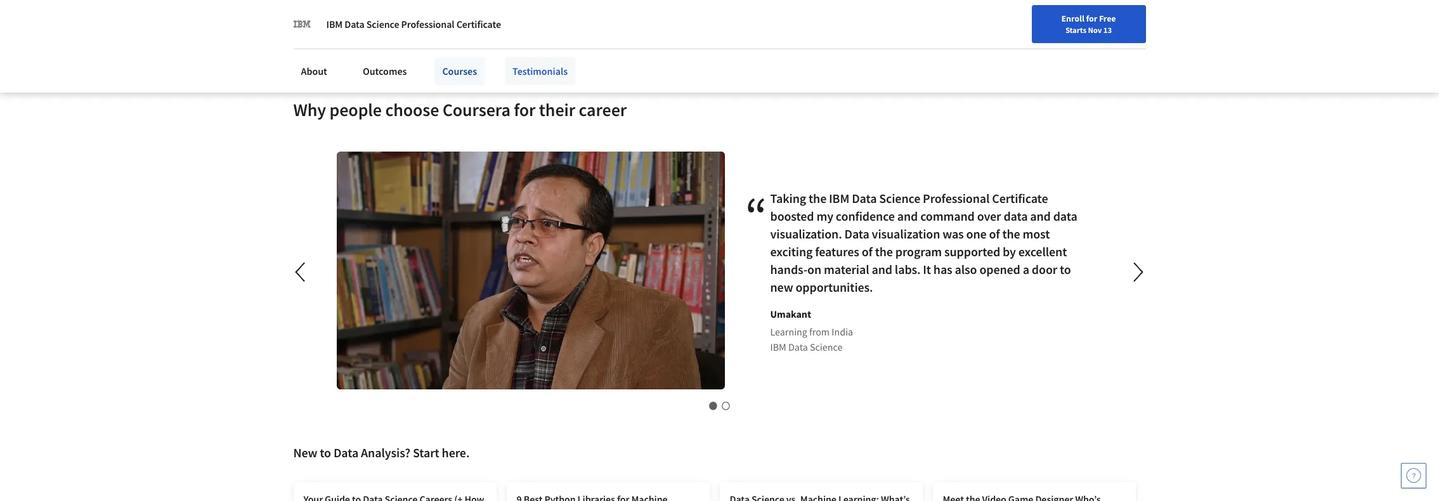 Task type: vqa. For each thing, say whether or not it's contained in the screenshot.
the top is
yes



Task type: locate. For each thing, give the bounding box(es) containing it.
to inside '" taking the ibm data science professional certificate boosted my confidence and command over data and data visualization. data visualization was one of the most exciting features of the program supported by excellent hands-on material and labs. it has also opened a door to new opportunities.'
[[1060, 262, 1071, 277]]

go to previous testimonial image
[[286, 257, 316, 288], [295, 263, 305, 282]]

1 vertical spatial ibm
[[829, 191, 849, 206]]

science
[[366, 18, 399, 30], [879, 191, 920, 206], [810, 341, 842, 354]]

credit left at
[[695, 8, 720, 21]]

help center image
[[1406, 468, 1421, 483]]

ibm right ibm icon on the top left of page
[[326, 18, 343, 30]]

exciting
[[770, 244, 813, 260]]

credit up starts
[[1071, 8, 1095, 21]]

and up visualization
[[897, 208, 918, 224]]

science down from
[[810, 341, 842, 354]]

certificate inside '" taking the ibm data science professional certificate boosted my confidence and command over data and data visualization. data visualization was one of the most exciting features of the program supported by excellent hands-on material and labs. it has also opened a door to new opportunities.'
[[992, 191, 1048, 206]]

decision
[[958, 8, 994, 21]]

by
[[1003, 244, 1016, 260]]

professional up the recommendations
[[382, 8, 434, 21]]

0 vertical spatial ibm
[[326, 18, 343, 30]]

this professional certificate has ace® recommendation. it is eligible for college credit at participating u.s. colleges and universities. note: the decision to accept specific credit recommendations is up to each institution.
[[362, 8, 1095, 36]]

each
[[474, 23, 494, 36]]

boosted
[[770, 208, 814, 224]]

confidence
[[836, 208, 895, 224]]

and up most
[[1030, 208, 1051, 224]]

1 horizontal spatial has
[[933, 262, 952, 277]]

new
[[1124, 15, 1140, 26], [293, 445, 317, 460]]

opportunities.
[[796, 279, 873, 295]]

colleges
[[807, 8, 842, 21]]

2 horizontal spatial the
[[1002, 226, 1020, 242]]

on
[[807, 262, 821, 277]]

data right ibm icon on the top left of page
[[345, 18, 364, 30]]

0 vertical spatial has
[[481, 8, 496, 21]]

recommendations
[[362, 23, 439, 36]]

ibm up my
[[829, 191, 849, 206]]

enroll for free starts nov 13
[[1061, 13, 1116, 35]]

1 horizontal spatial ibm
[[770, 341, 786, 354]]

has inside '" taking the ibm data science professional certificate boosted my confidence and command over data and data visualization. data visualization was one of the most exciting features of the program supported by excellent hands-on material and labs. it has also opened a door to new opportunities.'
[[933, 262, 952, 277]]

0 horizontal spatial new
[[293, 445, 317, 460]]

0 vertical spatial new
[[1124, 15, 1140, 26]]

find your new career
[[1087, 15, 1167, 26]]

data
[[345, 18, 364, 30], [852, 191, 877, 206], [844, 226, 869, 242], [788, 341, 808, 354], [334, 445, 358, 460]]

ibm
[[326, 18, 343, 30], [829, 191, 849, 206], [770, 341, 786, 354]]

0 horizontal spatial data
[[1004, 208, 1028, 224]]

0 vertical spatial it
[[599, 8, 605, 21]]

1 horizontal spatial new
[[1124, 15, 1140, 26]]

1 vertical spatial of
[[862, 244, 873, 260]]

0 vertical spatial the
[[809, 191, 827, 206]]

note:
[[915, 8, 938, 21]]

ibm image
[[293, 15, 311, 33]]

over
[[977, 208, 1001, 224]]

the up by
[[1002, 226, 1020, 242]]

it inside '" taking the ibm data science professional certificate boosted my confidence and command over data and data visualization. data visualization was one of the most exciting features of the program supported by excellent hands-on material and labs. it has also opened a door to new opportunities.'
[[923, 262, 931, 277]]

ace®
[[498, 8, 519, 21]]

is left the up
[[441, 23, 448, 36]]

science inside '" taking the ibm data science professional certificate boosted my confidence and command over data and data visualization. data visualization was one of the most exciting features of the program supported by excellent hands-on material and labs. it has also opened a door to new opportunities.'
[[879, 191, 920, 206]]

1 vertical spatial new
[[293, 445, 317, 460]]

0 horizontal spatial credit
[[695, 8, 720, 21]]

the up my
[[809, 191, 827, 206]]

courses
[[442, 65, 477, 77]]

data up excellent
[[1053, 208, 1077, 224]]

2 vertical spatial the
[[875, 244, 893, 260]]

it
[[599, 8, 605, 21], [923, 262, 931, 277]]

science up outcomes
[[366, 18, 399, 30]]

the down visualization
[[875, 244, 893, 260]]

most
[[1023, 226, 1050, 242]]

data down learning
[[788, 341, 808, 354]]

ibm inside '" taking the ibm data science professional certificate boosted my confidence and command over data and data visualization. data visualization was one of the most exciting features of the program supported by excellent hands-on material and labs. it has also opened a door to new opportunities.'
[[829, 191, 849, 206]]

outcomes
[[363, 65, 407, 77]]

professional up command
[[923, 191, 990, 206]]

starts
[[1065, 25, 1086, 35]]

universities.
[[862, 8, 913, 21]]

is
[[607, 8, 614, 21], [441, 23, 448, 36]]

and
[[844, 8, 860, 21], [897, 208, 918, 224], [1030, 208, 1051, 224], [872, 262, 892, 277]]

1 horizontal spatial for
[[649, 8, 661, 21]]

certificate up over
[[992, 191, 1048, 206]]

has left 'also'
[[933, 262, 952, 277]]

start
[[413, 445, 439, 460]]

2 horizontal spatial for
[[1086, 13, 1097, 24]]

of right one
[[989, 226, 1000, 242]]

features
[[815, 244, 859, 260]]

1 vertical spatial is
[[441, 23, 448, 36]]

new
[[770, 279, 793, 295]]

testimonials
[[513, 65, 568, 77]]

1 horizontal spatial it
[[923, 262, 931, 277]]

slides element
[[316, 400, 1123, 412]]

umakant learning from india ibm data science
[[770, 308, 853, 354]]

for up 'nov'
[[1086, 13, 1097, 24]]

data right over
[[1004, 208, 1028, 224]]

2 vertical spatial ibm
[[770, 341, 786, 354]]

excellent
[[1018, 244, 1067, 260]]

ibm down learning
[[770, 341, 786, 354]]

for left college
[[649, 8, 661, 21]]

certificate
[[436, 8, 479, 21], [456, 18, 501, 30], [992, 191, 1048, 206]]

professional
[[382, 8, 434, 21], [401, 18, 454, 30], [923, 191, 990, 206]]

of up material
[[862, 244, 873, 260]]

1 horizontal spatial of
[[989, 226, 1000, 242]]

learning
[[770, 326, 807, 338]]

data left analysis?
[[334, 445, 358, 460]]

0 vertical spatial of
[[989, 226, 1000, 242]]

analysis?
[[361, 445, 410, 460]]

2 vertical spatial science
[[810, 341, 842, 354]]

2 horizontal spatial science
[[879, 191, 920, 206]]

to right door
[[1060, 262, 1071, 277]]

1 horizontal spatial science
[[810, 341, 842, 354]]

visualization
[[872, 226, 940, 242]]

2 data from the left
[[1053, 208, 1077, 224]]

0 horizontal spatial of
[[862, 244, 873, 260]]

visualization.
[[770, 226, 842, 242]]

my
[[816, 208, 833, 224]]

0 horizontal spatial has
[[481, 8, 496, 21]]

labs.
[[895, 262, 920, 277]]

has
[[481, 8, 496, 21], [933, 262, 952, 277]]

0 horizontal spatial science
[[366, 18, 399, 30]]

of
[[989, 226, 1000, 242], [862, 244, 873, 260]]

umakant
[[770, 308, 811, 321]]

0 vertical spatial is
[[607, 8, 614, 21]]

data down confidence
[[844, 226, 869, 242]]

for
[[649, 8, 661, 21], [1086, 13, 1097, 24], [514, 98, 536, 121]]

1 vertical spatial it
[[923, 262, 931, 277]]

the
[[809, 191, 827, 206], [1002, 226, 1020, 242], [875, 244, 893, 260]]

coursera
[[443, 98, 510, 121]]

and right colleges
[[844, 8, 860, 21]]

for inside this professional certificate has ace® recommendation. it is eligible for college credit at participating u.s. colleges and universities. note: the decision to accept specific credit recommendations is up to each institution.
[[649, 8, 661, 21]]

your
[[1105, 15, 1122, 26]]

1 horizontal spatial credit
[[1071, 8, 1095, 21]]

it right labs.
[[923, 262, 931, 277]]

to
[[996, 8, 1004, 21], [463, 23, 472, 36], [1060, 262, 1071, 277], [320, 445, 331, 460]]

certificate up the up
[[436, 8, 479, 21]]

has up each
[[481, 8, 496, 21]]

None search field
[[181, 8, 485, 33]]

supported
[[944, 244, 1000, 260]]

1 horizontal spatial data
[[1053, 208, 1077, 224]]

certificate inside this professional certificate has ace® recommendation. it is eligible for college credit at participating u.s. colleges and universities. note: the decision to accept specific credit recommendations is up to each institution.
[[436, 8, 479, 21]]

1 vertical spatial science
[[879, 191, 920, 206]]

for left 'their'
[[514, 98, 536, 121]]

hands-
[[770, 262, 807, 277]]

science up visualization
[[879, 191, 920, 206]]

0 horizontal spatial for
[[514, 98, 536, 121]]

0 horizontal spatial it
[[599, 8, 605, 21]]

credit
[[695, 8, 720, 21], [1071, 8, 1095, 21]]

is left 'eligible'
[[607, 8, 614, 21]]

eligible
[[616, 8, 647, 21]]

a
[[1023, 262, 1029, 277]]

data
[[1004, 208, 1028, 224], [1053, 208, 1077, 224]]

2 horizontal spatial ibm
[[829, 191, 849, 206]]

it left 'eligible'
[[599, 8, 605, 21]]

people
[[330, 98, 382, 121]]

it inside this professional certificate has ace® recommendation. it is eligible for college credit at participating u.s. colleges and universities. note: the decision to accept specific credit recommendations is up to each institution.
[[599, 8, 605, 21]]

1 horizontal spatial is
[[607, 8, 614, 21]]

courses link
[[435, 57, 485, 85]]

to left accept
[[996, 8, 1004, 21]]

0 vertical spatial science
[[366, 18, 399, 30]]

up
[[450, 23, 461, 36]]

1 vertical spatial the
[[1002, 226, 1020, 242]]

1 vertical spatial has
[[933, 262, 952, 277]]

data inside umakant learning from india ibm data science
[[788, 341, 808, 354]]

0 horizontal spatial the
[[809, 191, 827, 206]]



Task type: describe. For each thing, give the bounding box(es) containing it.
nov
[[1088, 25, 1102, 35]]

career
[[1142, 15, 1167, 26]]

institution.
[[496, 23, 543, 36]]

2 credit from the left
[[1071, 8, 1095, 21]]

participating
[[732, 8, 786, 21]]

to right the up
[[463, 23, 472, 36]]

0 horizontal spatial is
[[441, 23, 448, 36]]

college
[[663, 8, 693, 21]]

certificate up the courses link
[[456, 18, 501, 30]]

the
[[940, 8, 956, 21]]

india
[[832, 326, 853, 338]]

professional inside this professional certificate has ace® recommendation. it is eligible for college credit at participating u.s. colleges and universities. note: the decision to accept specific credit recommendations is up to each institution.
[[382, 8, 434, 21]]

one
[[966, 226, 987, 242]]

career
[[579, 98, 627, 121]]

command
[[920, 208, 975, 224]]

" taking the ibm data science professional certificate boosted my confidence and command over data and data visualization. data visualization was one of the most exciting features of the program supported by excellent hands-on material and labs. it has also opened a door to new opportunities.
[[745, 183, 1077, 295]]

also
[[955, 262, 977, 277]]

0 horizontal spatial ibm
[[326, 18, 343, 30]]

go to next testimonial image
[[1124, 257, 1153, 288]]

1 credit from the left
[[695, 8, 720, 21]]

1 horizontal spatial the
[[875, 244, 893, 260]]

why
[[293, 98, 326, 121]]

ibm data science professional certificate
[[326, 18, 501, 30]]

find
[[1087, 15, 1103, 26]]

find your new career link
[[1081, 13, 1173, 29]]

science inside umakant learning from india ibm data science
[[810, 341, 842, 354]]

outcomes link
[[355, 57, 414, 85]]

13
[[1103, 25, 1112, 35]]

u.s.
[[788, 8, 805, 21]]

testimonials link
[[505, 57, 575, 85]]

"
[[745, 183, 767, 250]]

material
[[824, 262, 869, 277]]

accept
[[1006, 8, 1034, 21]]

at
[[722, 8, 730, 21]]

from
[[809, 326, 830, 338]]

ibm inside umakant learning from india ibm data science
[[770, 341, 786, 354]]

was
[[943, 226, 964, 242]]

about link
[[293, 57, 335, 85]]

free
[[1099, 13, 1116, 24]]

enroll
[[1061, 13, 1084, 24]]

new to data analysis? start here.
[[293, 445, 470, 460]]

professional inside '" taking the ibm data science professional certificate boosted my confidence and command over data and data visualization. data visualization was one of the most exciting features of the program supported by excellent hands-on material and labs. it has also opened a door to new opportunities.'
[[923, 191, 990, 206]]

taking
[[770, 191, 806, 206]]

specific
[[1036, 8, 1068, 21]]

ace logo image
[[314, 0, 352, 22]]

opened
[[979, 262, 1020, 277]]

door
[[1032, 262, 1057, 277]]

data up confidence
[[852, 191, 877, 206]]

choose
[[385, 98, 439, 121]]

professional up courses
[[401, 18, 454, 30]]

and inside this professional certificate has ace® recommendation. it is eligible for college credit at participating u.s. colleges and universities. note: the decision to accept specific credit recommendations is up to each institution.
[[844, 8, 860, 21]]

to left analysis?
[[320, 445, 331, 460]]

why people choose coursera for their career
[[293, 98, 627, 121]]

for inside enroll for free starts nov 13
[[1086, 13, 1097, 24]]

recommendation.
[[521, 8, 597, 21]]

and left labs.
[[872, 262, 892, 277]]

program
[[895, 244, 942, 260]]

about
[[301, 65, 327, 77]]

their
[[539, 98, 575, 121]]

has inside this professional certificate has ace® recommendation. it is eligible for college credit at participating u.s. colleges and universities. note: the decision to accept specific credit recommendations is up to each institution.
[[481, 8, 496, 21]]

here.
[[442, 445, 470, 460]]

this
[[362, 8, 380, 21]]

1 data from the left
[[1004, 208, 1028, 224]]



